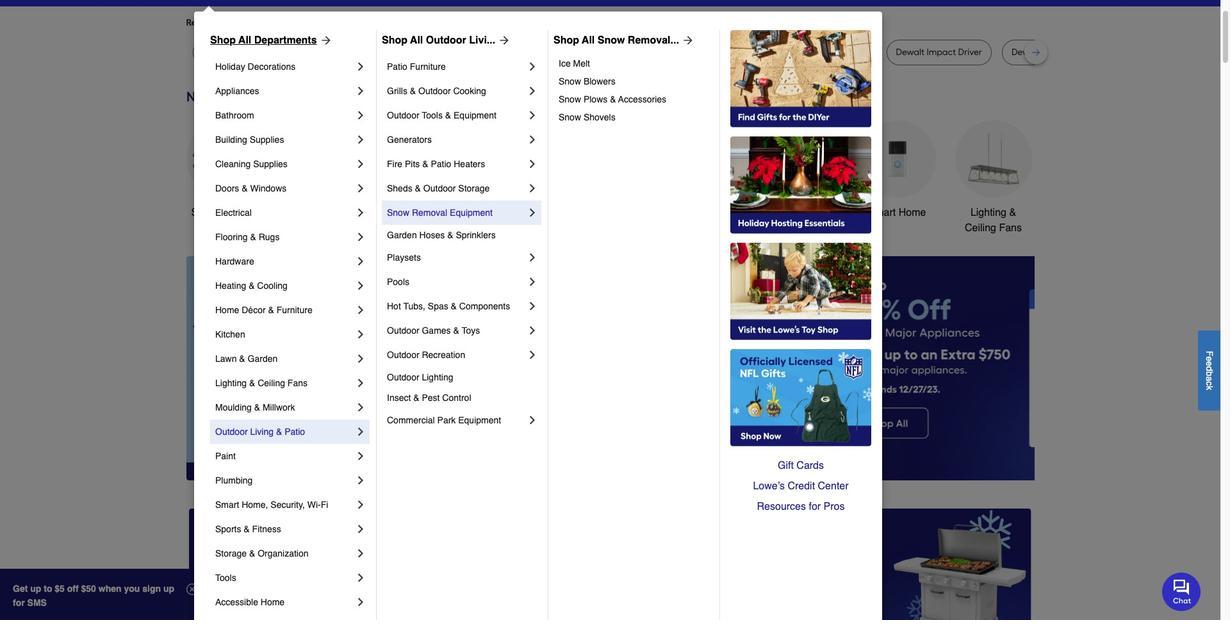 Task type: vqa. For each thing, say whether or not it's contained in the screenshot.
Building Supplies chevron right icon
yes



Task type: describe. For each thing, give the bounding box(es) containing it.
chevron right image for outdoor living & patio
[[354, 426, 367, 438]]

up to 35 percent off select small appliances. image
[[477, 509, 744, 620]]

dewalt for dewalt drill bit set
[[1012, 47, 1040, 58]]

driver for impact driver bit
[[542, 47, 566, 58]]

0 horizontal spatial fans
[[288, 378, 308, 388]]

insect & pest control link
[[387, 388, 539, 408]]

$5
[[55, 584, 65, 594]]

garden inside garden hoses & sprinklers link
[[387, 230, 417, 240]]

building
[[215, 135, 247, 145]]

snow for snow blowers
[[559, 76, 581, 87]]

dewalt drill bit
[[337, 47, 395, 58]]

living
[[250, 427, 274, 437]]

3 driver from the left
[[958, 47, 982, 58]]

0 vertical spatial lighting & ceiling fans link
[[955, 120, 1032, 236]]

sheds & outdoor storage
[[387, 183, 490, 194]]

appliances
[[215, 86, 259, 96]]

c
[[1205, 381, 1215, 386]]

shop all departments
[[210, 35, 317, 46]]

shop all departments link
[[210, 33, 332, 48]]

outdoor inside 'outdoor tools & equipment'
[[669, 207, 706, 218]]

2 e from the top
[[1205, 361, 1215, 366]]

snow plows & accessories link
[[559, 90, 711, 108]]

chevron right image for commercial park equipment
[[526, 414, 539, 427]]

arrow left image
[[425, 368, 437, 381]]

lowe's credit center
[[753, 481, 849, 492]]

1 vertical spatial furniture
[[277, 305, 313, 315]]

garden inside lawn & garden link
[[248, 354, 278, 364]]

patio for fire pits & patio heaters
[[431, 159, 451, 169]]

chevron right image for home décor & furniture
[[354, 304, 367, 317]]

dewalt impact driver
[[896, 47, 982, 58]]

accessible home
[[215, 597, 285, 608]]

scroll to item #5 image
[[784, 457, 815, 463]]

resources for pros link
[[731, 497, 872, 517]]

drill for dewalt drill
[[767, 47, 782, 58]]

outdoor games & toys link
[[387, 318, 526, 343]]

chevron right image for electrical
[[354, 206, 367, 219]]

arrow right image
[[1011, 368, 1024, 381]]

0 vertical spatial furniture
[[410, 62, 446, 72]]

sprinklers
[[456, 230, 496, 240]]

home for accessible home
[[261, 597, 285, 608]]

center
[[818, 481, 849, 492]]

chevron right image for sports & fitness
[[354, 523, 367, 536]]

arrow right image for shop all snow removal...
[[679, 34, 695, 47]]

snow for snow plows & accessories
[[559, 94, 581, 104]]

shop for shop all departments
[[210, 35, 236, 46]]

chevron right image for doors & windows
[[354, 182, 367, 195]]

hot tubs, spas & components
[[387, 301, 510, 311]]

lighting inside "lighting & ceiling fans"
[[971, 207, 1007, 218]]

shop all outdoor livi... link
[[382, 33, 511, 48]]

impact driver
[[811, 47, 867, 58]]

wi-
[[307, 500, 321, 510]]

1 horizontal spatial outdoor tools & equipment
[[669, 207, 742, 234]]

lawn & garden
[[215, 354, 278, 364]]

doors
[[215, 183, 239, 194]]

organization
[[258, 549, 309, 559]]

shop for shop all outdoor livi...
[[382, 35, 408, 46]]

chevron right image for appliances
[[354, 85, 367, 97]]

1 horizontal spatial bathroom link
[[763, 120, 840, 220]]

chevron right image for lawn & garden
[[354, 352, 367, 365]]

cooking
[[453, 86, 486, 96]]

rugs
[[259, 232, 280, 242]]

chevron right image for outdoor tools & equipment
[[526, 109, 539, 122]]

b
[[1205, 371, 1215, 376]]

you for recommended searches for you
[[303, 17, 318, 28]]

holiday hosting essentials. image
[[731, 136, 872, 234]]

up to 30 percent off select grills and accessories. image
[[765, 509, 1032, 620]]

chevron right image for accessible home
[[354, 596, 367, 609]]

chevron right image for kitchen
[[354, 328, 367, 341]]

f e e d b a c k button
[[1198, 330, 1221, 411]]

recommended
[[186, 17, 248, 28]]

holiday decorations
[[215, 62, 296, 72]]

garden hoses & sprinklers
[[387, 230, 496, 240]]

heating & cooling link
[[215, 274, 354, 298]]

all for snow
[[582, 35, 595, 46]]

0 horizontal spatial outdoor tools & equipment link
[[387, 103, 526, 128]]

home inside 'home décor & furniture' link
[[215, 305, 239, 315]]

doors & windows link
[[215, 176, 354, 201]]

plumbing link
[[215, 468, 354, 493]]

removal
[[412, 208, 447, 218]]

bit for impact driver bit
[[568, 47, 579, 58]]

accessible
[[215, 597, 258, 608]]

when
[[99, 584, 121, 594]]

1 horizontal spatial patio
[[387, 62, 408, 72]]

cleaning supplies link
[[215, 152, 354, 176]]

pros
[[824, 501, 845, 513]]

drill for dewalt drill bit
[[368, 47, 383, 58]]

0 horizontal spatial outdoor tools & equipment
[[387, 110, 497, 120]]

electrical link
[[215, 201, 354, 225]]

chevron right image for holiday decorations
[[354, 60, 367, 73]]

components
[[459, 301, 510, 311]]

moulding & millwork
[[215, 402, 295, 413]]

chevron right image for playsets
[[526, 251, 539, 264]]

arrow right image for shop all departments
[[317, 34, 332, 47]]

cleaning
[[215, 159, 251, 169]]

suggestions
[[351, 17, 401, 28]]

for up departments
[[289, 17, 301, 28]]

moulding & millwork link
[[215, 395, 354, 420]]

decorations for holiday
[[248, 62, 296, 72]]

chevron right image for hot tubs, spas & components
[[526, 300, 539, 313]]

shop for shop all snow removal...
[[554, 35, 579, 46]]

snow for snow removal equipment
[[387, 208, 410, 218]]

patio furniture
[[387, 62, 446, 72]]

plumbing
[[215, 475, 253, 486]]

smart home, security, wi-fi
[[215, 500, 328, 510]]

get up to 2 free select tools or batteries when you buy 1 with select purchases. image
[[189, 509, 456, 620]]

snow removal equipment link
[[387, 201, 526, 225]]

outdoor living & patio
[[215, 427, 305, 437]]

for right suggestions
[[403, 17, 415, 28]]

fi
[[321, 500, 328, 510]]

supplies for cleaning supplies
[[253, 159, 288, 169]]

holiday decorations link
[[215, 54, 354, 79]]

fire pits & patio heaters link
[[387, 152, 526, 176]]

flooring & rugs
[[215, 232, 280, 242]]

shovels
[[584, 112, 616, 122]]

paint
[[215, 451, 236, 461]]

chevron right image for smart home, security, wi-fi
[[354, 499, 367, 511]]

heating
[[215, 281, 246, 291]]

outdoor inside 'link'
[[387, 372, 419, 383]]

snow blowers
[[559, 76, 616, 87]]

new deals every day during 25 days of deals image
[[186, 86, 1035, 107]]

chevron right image for grills & outdoor cooking
[[526, 85, 539, 97]]

flooring
[[215, 232, 248, 242]]

dewalt for dewalt drill bit
[[337, 47, 365, 58]]

moulding
[[215, 402, 252, 413]]

livi...
[[469, 35, 495, 46]]

lawn
[[215, 354, 237, 364]]

0 vertical spatial bathroom
[[215, 110, 254, 120]]

chat invite button image
[[1162, 572, 1202, 611]]

doors & windows
[[215, 183, 287, 194]]

chevron right image for moulding & millwork
[[354, 401, 367, 414]]

grills & outdoor cooking
[[387, 86, 486, 96]]

heaters
[[454, 159, 485, 169]]

f e e d b a c k
[[1205, 351, 1215, 390]]

cleaning supplies
[[215, 159, 288, 169]]

sms
[[27, 598, 47, 608]]

chevron right image for generators
[[526, 133, 539, 146]]

find gifts for the diyer. image
[[731, 30, 872, 128]]

driver for impact driver
[[843, 47, 867, 58]]

millwork
[[263, 402, 295, 413]]

storage & organization
[[215, 549, 309, 559]]

0 horizontal spatial lighting & ceiling fans
[[215, 378, 308, 388]]

lowe's credit center link
[[731, 476, 872, 497]]

all for outdoor
[[410, 35, 423, 46]]

chevron right image for building supplies
[[354, 133, 367, 146]]

toys
[[462, 326, 480, 336]]

gift cards link
[[731, 456, 872, 476]]

electrical
[[215, 208, 252, 218]]

shop these last-minute gifts. $99 or less. quantities are limited and won't last. image
[[186, 256, 393, 481]]

sign
[[142, 584, 161, 594]]

chevron right image for sheds & outdoor storage
[[526, 182, 539, 195]]

gift
[[778, 460, 794, 472]]

for left the pros
[[809, 501, 821, 513]]



Task type: locate. For each thing, give the bounding box(es) containing it.
0 vertical spatial patio
[[387, 62, 408, 72]]

snow down snow blowers at the top
[[559, 94, 581, 104]]

shop inside "shop all snow removal..." link
[[554, 35, 579, 46]]

you
[[124, 584, 140, 594]]

supplies inside cleaning supplies link
[[253, 159, 288, 169]]

2 driver from the left
[[843, 47, 867, 58]]

home
[[899, 207, 926, 218], [215, 305, 239, 315], [261, 597, 285, 608]]

2 drill from the left
[[767, 47, 782, 58]]

chevron right image for snow removal equipment
[[526, 206, 539, 219]]

0 horizontal spatial driver
[[542, 47, 566, 58]]

0 vertical spatial home
[[899, 207, 926, 218]]

decorations down shop all departments link
[[248, 62, 296, 72]]

decorations down the christmas
[[486, 222, 540, 234]]

chevron right image for storage & organization
[[354, 547, 367, 560]]

1 e from the top
[[1205, 356, 1215, 361]]

snow
[[598, 35, 625, 46], [559, 76, 581, 87], [559, 94, 581, 104], [559, 112, 581, 122], [387, 208, 410, 218]]

bit for dewalt drill bit
[[385, 47, 395, 58]]

0 vertical spatial ceiling
[[965, 222, 996, 234]]

you up shop all outdoor livi...
[[417, 17, 432, 28]]

credit
[[788, 481, 815, 492]]

shop inside shop all outdoor livi... link
[[382, 35, 408, 46]]

e up d
[[1205, 356, 1215, 361]]

searches
[[250, 17, 287, 28]]

smart inside smart home, security, wi-fi link
[[215, 500, 239, 510]]

0 vertical spatial supplies
[[250, 135, 284, 145]]

0 horizontal spatial garden
[[248, 354, 278, 364]]

1 horizontal spatial lighting & ceiling fans link
[[955, 120, 1032, 236]]

garden down the kitchen link
[[248, 354, 278, 364]]

chevron right image for fire pits & patio heaters
[[526, 158, 539, 170]]

impact for impact driver
[[811, 47, 841, 58]]

chevron right image for bathroom
[[354, 109, 367, 122]]

visit the lowe's toy shop. image
[[731, 243, 872, 340]]

outdoor lighting
[[387, 372, 453, 383]]

2 dewalt from the left
[[736, 47, 765, 58]]

1 horizontal spatial outdoor tools & equipment link
[[667, 120, 744, 236]]

scroll to item #2 image
[[692, 457, 723, 463]]

home,
[[242, 500, 268, 510]]

1 horizontal spatial you
[[417, 17, 432, 28]]

1 horizontal spatial tools link
[[378, 120, 455, 220]]

shop up ice at the top left
[[554, 35, 579, 46]]

2 impact from the left
[[811, 47, 841, 58]]

arrow right image up 'ice melt' link
[[679, 34, 695, 47]]

chevron right image for flooring & rugs
[[354, 231, 367, 244]]

4 dewalt from the left
[[1012, 47, 1040, 58]]

shop all snow removal... link
[[554, 33, 695, 48]]

garden hoses & sprinklers link
[[387, 225, 539, 245]]

1 horizontal spatial drill
[[767, 47, 782, 58]]

you
[[303, 17, 318, 28], [417, 17, 432, 28]]

melt
[[573, 58, 590, 69]]

1 horizontal spatial storage
[[458, 183, 490, 194]]

all inside "link"
[[218, 207, 229, 218]]

smart inside smart home link
[[869, 207, 896, 218]]

arrow right image for shop all outdoor livi...
[[495, 34, 511, 47]]

storage
[[458, 183, 490, 194], [215, 549, 247, 559]]

furniture up the kitchen link
[[277, 305, 313, 315]]

kitchen link
[[215, 322, 354, 347]]

chevron right image for outdoor games & toys
[[526, 324, 539, 337]]

cards
[[797, 460, 824, 472]]

smart home
[[869, 207, 926, 218]]

snow shovels
[[559, 112, 616, 122]]

storage down sports
[[215, 549, 247, 559]]

up to 30 percent off select major appliances. plus, save up to an extra $750 on major appliances. image
[[741, 256, 1230, 481]]

3 impact from the left
[[927, 47, 956, 58]]

chevron right image for outdoor recreation
[[526, 349, 539, 361]]

removal...
[[628, 35, 679, 46]]

you left more
[[303, 17, 318, 28]]

0 horizontal spatial smart
[[215, 500, 239, 510]]

snow blowers link
[[559, 72, 711, 90]]

supplies inside building supplies link
[[250, 135, 284, 145]]

appliances link
[[215, 79, 354, 103]]

commercial
[[387, 415, 435, 426]]

0 horizontal spatial drill
[[368, 47, 383, 58]]

chevron right image for heating & cooling
[[354, 279, 367, 292]]

arrow right image inside shop all departments link
[[317, 34, 332, 47]]

arrow right image inside shop all outdoor livi... link
[[495, 34, 511, 47]]

0 horizontal spatial tools link
[[215, 566, 354, 590]]

3 bit from the left
[[1060, 47, 1070, 58]]

1 dewalt from the left
[[337, 47, 365, 58]]

1 vertical spatial lighting & ceiling fans
[[215, 378, 308, 388]]

dewalt for dewalt drill
[[736, 47, 765, 58]]

1 vertical spatial garden
[[248, 354, 278, 364]]

commercial park equipment
[[387, 415, 501, 426]]

for down get
[[13, 598, 25, 608]]

0 horizontal spatial bathroom
[[215, 110, 254, 120]]

2 horizontal spatial lighting
[[971, 207, 1007, 218]]

1 horizontal spatial lighting
[[422, 372, 453, 383]]

scroll to item #4 image
[[754, 457, 784, 463]]

home inside smart home link
[[899, 207, 926, 218]]

snow shovels link
[[559, 108, 711, 126]]

arrow right image down more
[[317, 34, 332, 47]]

0 horizontal spatial patio
[[285, 427, 305, 437]]

to
[[44, 584, 52, 594]]

set
[[1072, 47, 1086, 58]]

2 horizontal spatial impact
[[927, 47, 956, 58]]

supplies for building supplies
[[250, 135, 284, 145]]

more suggestions for you
[[328, 17, 432, 28]]

0 horizontal spatial decorations
[[248, 62, 296, 72]]

garden up playsets
[[387, 230, 417, 240]]

hardware
[[215, 256, 254, 267]]

dewalt for dewalt impact driver
[[896, 47, 925, 58]]

0 vertical spatial tools link
[[378, 120, 455, 220]]

resources for pros
[[757, 501, 845, 513]]

shop down recommended
[[210, 35, 236, 46]]

1 shop from the left
[[210, 35, 236, 46]]

1 horizontal spatial impact
[[811, 47, 841, 58]]

snow inside "link"
[[559, 76, 581, 87]]

bit down more suggestions for you link
[[385, 47, 395, 58]]

smart home link
[[859, 120, 936, 220]]

blowers
[[584, 76, 616, 87]]

1 vertical spatial fans
[[288, 378, 308, 388]]

1 horizontal spatial fans
[[999, 222, 1022, 234]]

0 horizontal spatial lighting & ceiling fans link
[[215, 371, 354, 395]]

1 drill from the left
[[368, 47, 383, 58]]

0 horizontal spatial you
[[303, 17, 318, 28]]

grills
[[387, 86, 408, 96]]

furniture up grills & outdoor cooking
[[410, 62, 446, 72]]

1 horizontal spatial driver
[[843, 47, 867, 58]]

heating & cooling
[[215, 281, 288, 291]]

smart for smart home
[[869, 207, 896, 218]]

sports
[[215, 524, 241, 534]]

chevron right image for pools
[[526, 276, 539, 288]]

accessible home link
[[215, 590, 354, 615]]

1 vertical spatial home
[[215, 305, 239, 315]]

1 vertical spatial tools link
[[215, 566, 354, 590]]

1 horizontal spatial arrow right image
[[495, 34, 511, 47]]

playsets
[[387, 252, 421, 263]]

dewalt drill
[[736, 47, 782, 58]]

chevron right image for cleaning supplies
[[354, 158, 367, 170]]

recommended searches for you
[[186, 17, 318, 28]]

0 vertical spatial outdoor tools & equipment
[[387, 110, 497, 120]]

storage & organization link
[[215, 542, 354, 566]]

1 impact from the left
[[511, 47, 540, 58]]

home for smart home
[[899, 207, 926, 218]]

patio down moulding & millwork link
[[285, 427, 305, 437]]

impact for impact driver bit
[[511, 47, 540, 58]]

all down recommended searches for you
[[238, 35, 251, 46]]

equipment
[[454, 110, 497, 120], [450, 208, 493, 218], [681, 222, 730, 234], [458, 415, 501, 426]]

1 horizontal spatial home
[[261, 597, 285, 608]]

1 vertical spatial outdoor tools & equipment
[[669, 207, 742, 234]]

windows
[[250, 183, 287, 194]]

officially licensed n f l gifts. shop now. image
[[731, 349, 872, 447]]

2 horizontal spatial arrow right image
[[679, 34, 695, 47]]

2 horizontal spatial driver
[[958, 47, 982, 58]]

outdoor games & toys
[[387, 326, 480, 336]]

lighting inside 'link'
[[422, 372, 453, 383]]

0 horizontal spatial up
[[30, 584, 41, 594]]

1 vertical spatial bathroom
[[779, 207, 824, 218]]

e up b
[[1205, 361, 1215, 366]]

2 vertical spatial home
[[261, 597, 285, 608]]

tools
[[422, 110, 443, 120], [405, 207, 429, 218], [708, 207, 732, 218], [215, 573, 236, 583]]

shop inside shop all departments link
[[210, 35, 236, 46]]

all up melt
[[582, 35, 595, 46]]

&
[[410, 86, 416, 96], [610, 94, 616, 104], [445, 110, 451, 120], [422, 159, 428, 169], [242, 183, 248, 194], [415, 183, 421, 194], [735, 207, 742, 218], [1010, 207, 1016, 218], [447, 230, 453, 240], [250, 232, 256, 242], [249, 281, 255, 291], [451, 301, 457, 311], [268, 305, 274, 315], [453, 326, 459, 336], [239, 354, 245, 364], [249, 378, 255, 388], [413, 393, 419, 403], [254, 402, 260, 413], [276, 427, 282, 437], [244, 524, 250, 534], [249, 549, 255, 559]]

1 vertical spatial smart
[[215, 500, 239, 510]]

snow down ice melt
[[559, 76, 581, 87]]

storage down heaters
[[458, 183, 490, 194]]

home décor & furniture link
[[215, 298, 354, 322]]

security,
[[271, 500, 305, 510]]

fire pits & patio heaters
[[387, 159, 485, 169]]

pits
[[405, 159, 420, 169]]

gift cards
[[778, 460, 824, 472]]

hoses
[[419, 230, 445, 240]]

chevron right image for lighting & ceiling fans
[[354, 377, 367, 390]]

arrow right image inside "shop all snow removal..." link
[[679, 34, 695, 47]]

bit left set
[[1060, 47, 1070, 58]]

chevron right image for patio furniture
[[526, 60, 539, 73]]

1 horizontal spatial ceiling
[[965, 222, 996, 234]]

1 vertical spatial decorations
[[486, 222, 540, 234]]

smart for smart home, security, wi-fi
[[215, 500, 239, 510]]

1 horizontal spatial garden
[[387, 230, 417, 240]]

patio for outdoor living & patio
[[285, 427, 305, 437]]

3 dewalt from the left
[[896, 47, 925, 58]]

snow down sheds
[[387, 208, 410, 218]]

up left to
[[30, 584, 41, 594]]

bit
[[385, 47, 395, 58], [568, 47, 579, 58], [1060, 47, 1070, 58]]

bit up ice melt
[[568, 47, 579, 58]]

recommended searches for you heading
[[186, 17, 1035, 29]]

fire
[[387, 159, 403, 169]]

0 horizontal spatial shop
[[210, 35, 236, 46]]

chevron right image for hardware
[[354, 255, 367, 268]]

0 vertical spatial fans
[[999, 222, 1022, 234]]

3 shop from the left
[[554, 35, 579, 46]]

kitchen
[[215, 329, 245, 340]]

chevron right image
[[526, 60, 539, 73], [526, 85, 539, 97], [354, 109, 367, 122], [354, 133, 367, 146], [354, 158, 367, 170], [526, 158, 539, 170], [354, 182, 367, 195], [526, 182, 539, 195], [354, 206, 367, 219], [526, 251, 539, 264], [526, 276, 539, 288], [526, 300, 539, 313], [354, 304, 367, 317], [354, 328, 367, 341], [354, 377, 367, 390], [354, 401, 367, 414], [354, 426, 367, 438]]

0 horizontal spatial furniture
[[277, 305, 313, 315]]

snow for snow shovels
[[559, 112, 581, 122]]

outdoor living & patio link
[[215, 420, 354, 444]]

all up 'patio furniture'
[[410, 35, 423, 46]]

2 you from the left
[[417, 17, 432, 28]]

supplies up cleaning supplies
[[250, 135, 284, 145]]

2 arrow right image from the left
[[495, 34, 511, 47]]

patio up sheds & outdoor storage in the top left of the page
[[431, 159, 451, 169]]

bathroom
[[215, 110, 254, 120], [779, 207, 824, 218]]

snow left shovels
[[559, 112, 581, 122]]

shop all snow removal...
[[554, 35, 679, 46]]

0 horizontal spatial impact
[[511, 47, 540, 58]]

up right sign
[[163, 584, 174, 594]]

all for deals
[[218, 207, 229, 218]]

None search field
[[477, 0, 827, 8]]

all right shop
[[218, 207, 229, 218]]

paint link
[[215, 444, 354, 468]]

smart
[[869, 207, 896, 218], [215, 500, 239, 510]]

0 horizontal spatial home
[[215, 305, 239, 315]]

0 vertical spatial lighting & ceiling fans
[[965, 207, 1022, 234]]

0 horizontal spatial bit
[[385, 47, 395, 58]]

1 horizontal spatial bit
[[568, 47, 579, 58]]

drill for dewalt drill bit set
[[1042, 47, 1058, 58]]

3 drill from the left
[[1042, 47, 1058, 58]]

1 horizontal spatial bathroom
[[779, 207, 824, 218]]

chevron right image
[[354, 60, 367, 73], [354, 85, 367, 97], [526, 109, 539, 122], [526, 133, 539, 146], [526, 206, 539, 219], [354, 231, 367, 244], [354, 255, 367, 268], [354, 279, 367, 292], [526, 324, 539, 337], [526, 349, 539, 361], [354, 352, 367, 365], [526, 414, 539, 427], [354, 450, 367, 463], [354, 474, 367, 487], [354, 499, 367, 511], [354, 523, 367, 536], [354, 547, 367, 560], [354, 572, 367, 584], [354, 596, 367, 609]]

1 horizontal spatial up
[[163, 584, 174, 594]]

0 horizontal spatial lighting
[[215, 378, 247, 388]]

1 horizontal spatial decorations
[[486, 222, 540, 234]]

games
[[422, 326, 451, 336]]

0 vertical spatial smart
[[869, 207, 896, 218]]

2 up from the left
[[163, 584, 174, 594]]

for inside get up to $5 off $50 when you sign up for sms
[[13, 598, 25, 608]]

1 driver from the left
[[542, 47, 566, 58]]

chevron right image for tools
[[354, 572, 367, 584]]

pest
[[422, 393, 440, 403]]

off
[[67, 584, 79, 594]]

0 horizontal spatial bathroom link
[[215, 103, 354, 128]]

1 you from the left
[[303, 17, 318, 28]]

supplies
[[250, 135, 284, 145], [253, 159, 288, 169]]

patio up grills
[[387, 62, 408, 72]]

1 up from the left
[[30, 584, 41, 594]]

1 vertical spatial patio
[[431, 159, 451, 169]]

dewalt
[[337, 47, 365, 58], [736, 47, 765, 58], [896, 47, 925, 58], [1012, 47, 1040, 58]]

patio furniture link
[[387, 54, 526, 79]]

2 horizontal spatial shop
[[554, 35, 579, 46]]

0 horizontal spatial storage
[[215, 549, 247, 559]]

building supplies link
[[215, 128, 354, 152]]

2 shop from the left
[[382, 35, 408, 46]]

all for departments
[[238, 35, 251, 46]]

shop
[[210, 35, 236, 46], [382, 35, 408, 46], [554, 35, 579, 46]]

2 horizontal spatial bit
[[1060, 47, 1070, 58]]

1 vertical spatial storage
[[215, 549, 247, 559]]

arrow right image
[[317, 34, 332, 47], [495, 34, 511, 47], [679, 34, 695, 47]]

1 arrow right image from the left
[[317, 34, 332, 47]]

bit for dewalt drill bit set
[[1060, 47, 1070, 58]]

1 horizontal spatial smart
[[869, 207, 896, 218]]

1 horizontal spatial shop
[[382, 35, 408, 46]]

christmas
[[490, 207, 536, 218]]

accessories
[[618, 94, 667, 104]]

you for more suggestions for you
[[417, 17, 432, 28]]

shop down more suggestions for you link
[[382, 35, 408, 46]]

sheds
[[387, 183, 413, 194]]

1 vertical spatial supplies
[[253, 159, 288, 169]]

0 horizontal spatial ceiling
[[258, 378, 285, 388]]

2 horizontal spatial home
[[899, 207, 926, 218]]

2 horizontal spatial patio
[[431, 159, 451, 169]]

up to 40 percent off select vanities. plus get free local delivery on select vanities. image
[[120, 256, 741, 481]]

supplies up windows at the top of the page
[[253, 159, 288, 169]]

home décor & furniture
[[215, 305, 313, 315]]

arrow right image up patio furniture link on the left top of the page
[[495, 34, 511, 47]]

0 horizontal spatial arrow right image
[[317, 34, 332, 47]]

1 vertical spatial ceiling
[[258, 378, 285, 388]]

a
[[1205, 376, 1215, 381]]

snow down the recommended searches for you heading
[[598, 35, 625, 46]]

2 bit from the left
[[568, 47, 579, 58]]

1 horizontal spatial furniture
[[410, 62, 446, 72]]

hot
[[387, 301, 401, 311]]

1 bit from the left
[[385, 47, 395, 58]]

0 vertical spatial garden
[[387, 230, 417, 240]]

smart home, security, wi-fi link
[[215, 493, 354, 517]]

0 vertical spatial storage
[[458, 183, 490, 194]]

chevron right image for paint
[[354, 450, 367, 463]]

0 vertical spatial decorations
[[248, 62, 296, 72]]

1 horizontal spatial lighting & ceiling fans
[[965, 207, 1022, 234]]

chevron right image for plumbing
[[354, 474, 367, 487]]

more
[[328, 17, 349, 28]]

building supplies
[[215, 135, 284, 145]]

2 vertical spatial patio
[[285, 427, 305, 437]]

2 horizontal spatial drill
[[1042, 47, 1058, 58]]

1 vertical spatial lighting & ceiling fans link
[[215, 371, 354, 395]]

decorations for christmas
[[486, 222, 540, 234]]

lighting
[[971, 207, 1007, 218], [422, 372, 453, 383], [215, 378, 247, 388]]

d
[[1205, 366, 1215, 371]]

3 arrow right image from the left
[[679, 34, 695, 47]]

christmas decorations
[[486, 207, 540, 234]]

home inside accessible home link
[[261, 597, 285, 608]]

ceiling
[[965, 222, 996, 234], [258, 378, 285, 388]]



